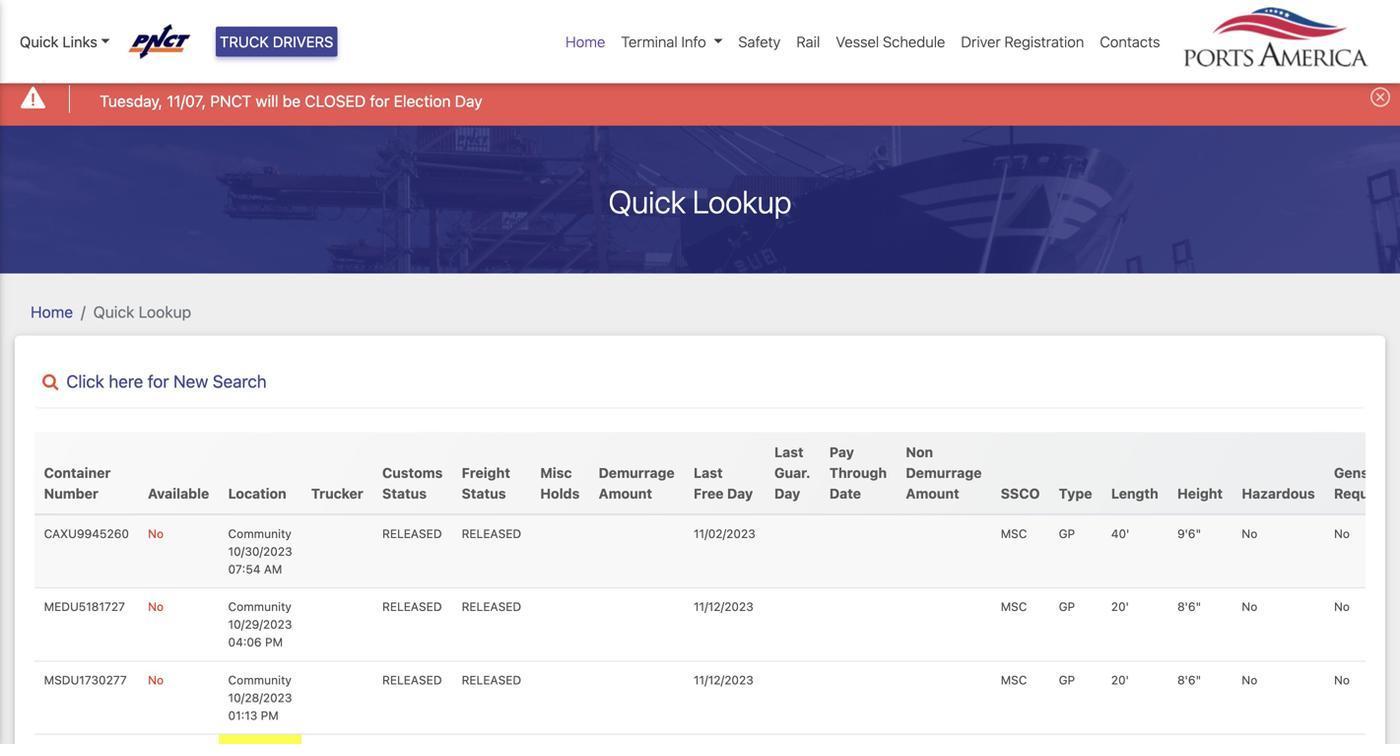 Task type: describe. For each thing, give the bounding box(es) containing it.
truck drivers link
[[216, 27, 337, 57]]

01:13
[[228, 708, 258, 722]]

number
[[44, 485, 98, 501]]

driver
[[961, 33, 1001, 50]]

type
[[1059, 485, 1093, 501]]

length
[[1112, 485, 1159, 501]]

for inside alert
[[370, 92, 390, 110]]

terminal
[[621, 33, 678, 50]]

tuesday, 11/07, pnct will be closed for election day
[[100, 92, 483, 110]]

free
[[694, 485, 724, 501]]

1 horizontal spatial quick
[[93, 303, 134, 321]]

ssco
[[1001, 485, 1040, 501]]

status for customs status
[[382, 485, 427, 501]]

non demurrage amount
[[906, 444, 982, 501]]

customs
[[382, 465, 443, 481]]

40'
[[1112, 527, 1130, 541]]

last for last guar. day
[[775, 444, 804, 460]]

container number
[[44, 465, 111, 501]]

close image
[[1371, 87, 1391, 107]]

0 horizontal spatial quick lookup
[[93, 303, 191, 321]]

community for 01:13
[[228, 673, 292, 687]]

truck drivers
[[220, 33, 333, 50]]

20' for community 10/28/2023 01:13 pm
[[1112, 673, 1129, 687]]

click here for new search
[[66, 371, 267, 391]]

1 horizontal spatial lookup
[[693, 183, 792, 220]]

msc for community 10/29/2023 04:06 pm
[[1001, 600, 1027, 614]]

10/29/2023
[[228, 618, 292, 631]]

amount inside non demurrage amount
[[906, 485, 960, 501]]

safety
[[739, 33, 781, 50]]

misc
[[540, 465, 572, 481]]

schedule
[[883, 33, 946, 50]]

height
[[1178, 485, 1223, 501]]

day for last guar. day
[[775, 485, 801, 501]]

freight status
[[462, 465, 510, 501]]

customs status
[[382, 465, 443, 501]]

day inside alert
[[455, 92, 483, 110]]

new
[[173, 371, 208, 391]]

msc for community 10/30/2023 07:54 am
[[1001, 527, 1027, 541]]

1 vertical spatial home link
[[31, 303, 73, 321]]

0 vertical spatial home link
[[558, 23, 613, 61]]

1 demurrage from the left
[[599, 465, 675, 481]]

last guar. day
[[775, 444, 811, 501]]

rail
[[797, 33, 820, 50]]

pm for 04:06
[[265, 635, 283, 649]]

registration
[[1005, 33, 1084, 50]]

election
[[394, 92, 451, 110]]

vessel schedule link
[[828, 23, 953, 61]]

here
[[109, 371, 143, 391]]

0 horizontal spatial lookup
[[139, 303, 191, 321]]

required
[[1334, 485, 1396, 501]]

9'6"
[[1178, 527, 1202, 541]]

contacts link
[[1092, 23, 1168, 61]]

driver registration link
[[953, 23, 1092, 61]]

gp for community 10/29/2023 04:06 pm
[[1059, 600, 1075, 614]]

truck
[[220, 33, 269, 50]]

11/12/2023 for community 10/29/2023 04:06 pm
[[694, 600, 754, 614]]

vessel schedule
[[836, 33, 946, 50]]

amount inside demurrage amount
[[599, 485, 652, 501]]

holds
[[540, 485, 580, 501]]

tuesday, 11/07, pnct will be closed for election day link
[[100, 89, 483, 113]]

click
[[66, 371, 104, 391]]

quick links link
[[20, 31, 110, 53]]

8'6" for community 10/29/2023 04:06 pm
[[1178, 600, 1202, 614]]

10/30/2023
[[228, 545, 292, 558]]

trucker
[[311, 485, 363, 501]]

2 demurrage from the left
[[906, 465, 982, 481]]

safety link
[[731, 23, 789, 61]]

community for 07:54
[[228, 527, 292, 541]]



Task type: locate. For each thing, give the bounding box(es) containing it.
search
[[213, 371, 267, 391]]

demurrage down non
[[906, 465, 982, 481]]

will
[[256, 92, 279, 110]]

hazardous
[[1242, 485, 1316, 501]]

be
[[283, 92, 301, 110]]

0 horizontal spatial last
[[694, 465, 723, 481]]

2 horizontal spatial day
[[775, 485, 801, 501]]

3 gp from the top
[[1059, 673, 1075, 687]]

0 vertical spatial pm
[[265, 635, 283, 649]]

no
[[148, 527, 164, 541], [1242, 527, 1258, 541], [1334, 527, 1350, 541], [148, 600, 164, 614], [1242, 600, 1258, 614], [1334, 600, 1350, 614], [148, 673, 164, 687], [1242, 673, 1258, 687], [1334, 673, 1350, 687]]

1 msc from the top
[[1001, 527, 1027, 541]]

search image
[[42, 373, 58, 390]]

day down the guar.
[[775, 485, 801, 501]]

1 horizontal spatial home
[[566, 33, 606, 50]]

released
[[382, 527, 442, 541], [462, 527, 521, 541], [382, 600, 442, 614], [462, 600, 521, 614], [382, 673, 442, 687], [462, 673, 521, 687]]

for
[[370, 92, 390, 110], [148, 371, 169, 391]]

1 vertical spatial 8'6"
[[1178, 673, 1202, 687]]

last for last free day
[[694, 465, 723, 481]]

2 8'6" from the top
[[1178, 673, 1202, 687]]

3 community from the top
[[228, 673, 292, 687]]

status
[[382, 485, 427, 501], [462, 485, 506, 501]]

1 amount from the left
[[599, 485, 652, 501]]

11/12/2023 for community 10/28/2023 01:13 pm
[[694, 673, 754, 687]]

container
[[44, 465, 111, 481]]

msc for community 10/28/2023 01:13 pm
[[1001, 673, 1027, 687]]

amount down non
[[906, 485, 960, 501]]

0 vertical spatial quick lookup
[[609, 183, 792, 220]]

community up 10/29/2023
[[228, 600, 292, 614]]

day for last free day
[[727, 485, 753, 501]]

terminal info
[[621, 33, 706, 50]]

last inside last free day
[[694, 465, 723, 481]]

1 community from the top
[[228, 527, 292, 541]]

last free day
[[694, 465, 753, 501]]

2 gp from the top
[[1059, 600, 1075, 614]]

last up the guar.
[[775, 444, 804, 460]]

1 vertical spatial last
[[694, 465, 723, 481]]

2 11/12/2023 from the top
[[694, 673, 754, 687]]

amount right holds
[[599, 485, 652, 501]]

2 vertical spatial quick
[[93, 303, 134, 321]]

home
[[566, 33, 606, 50], [31, 303, 73, 321]]

last inside last guar. day
[[775, 444, 804, 460]]

1 8'6" from the top
[[1178, 600, 1202, 614]]

1 horizontal spatial home link
[[558, 23, 613, 61]]

3 msc from the top
[[1001, 673, 1027, 687]]

1 vertical spatial quick lookup
[[93, 303, 191, 321]]

non
[[906, 444, 933, 460]]

0 vertical spatial lookup
[[693, 183, 792, 220]]

0 vertical spatial for
[[370, 92, 390, 110]]

pm
[[265, 635, 283, 649], [261, 708, 279, 722]]

0 horizontal spatial quick
[[20, 33, 59, 50]]

2 20' from the top
[[1112, 673, 1129, 687]]

1 20' from the top
[[1112, 600, 1129, 614]]

2 amount from the left
[[906, 485, 960, 501]]

8'6" for community 10/28/2023 01:13 pm
[[1178, 673, 1202, 687]]

07:54
[[228, 562, 261, 576]]

1 vertical spatial pm
[[261, 708, 279, 722]]

gp
[[1059, 527, 1075, 541], [1059, 600, 1075, 614], [1059, 673, 1075, 687]]

1 vertical spatial msc
[[1001, 600, 1027, 614]]

for right here
[[148, 371, 169, 391]]

status inside customs status
[[382, 485, 427, 501]]

0 vertical spatial 11/12/2023
[[694, 600, 754, 614]]

last
[[775, 444, 804, 460], [694, 465, 723, 481]]

day right election
[[455, 92, 483, 110]]

freight
[[462, 465, 510, 481]]

info
[[682, 33, 706, 50]]

home link
[[558, 23, 613, 61], [31, 303, 73, 321]]

1 vertical spatial 11/12/2023
[[694, 673, 754, 687]]

11/07,
[[167, 92, 206, 110]]

msc
[[1001, 527, 1027, 541], [1001, 600, 1027, 614], [1001, 673, 1027, 687]]

day
[[455, 92, 483, 110], [727, 485, 753, 501], [775, 485, 801, 501]]

0 vertical spatial last
[[775, 444, 804, 460]]

1 horizontal spatial last
[[775, 444, 804, 460]]

10/28/2023
[[228, 691, 292, 705]]

20'
[[1112, 600, 1129, 614], [1112, 673, 1129, 687]]

1 horizontal spatial demurrage
[[906, 465, 982, 481]]

0 vertical spatial community
[[228, 527, 292, 541]]

medu5181727
[[44, 600, 125, 614]]

last up free
[[694, 465, 723, 481]]

pm down 10/29/2023
[[265, 635, 283, 649]]

community
[[228, 527, 292, 541], [228, 600, 292, 614], [228, 673, 292, 687]]

1 vertical spatial community
[[228, 600, 292, 614]]

11/12/2023
[[694, 600, 754, 614], [694, 673, 754, 687]]

0 vertical spatial home
[[566, 33, 606, 50]]

1 vertical spatial for
[[148, 371, 169, 391]]

vessel
[[836, 33, 879, 50]]

demurrage
[[599, 465, 675, 481], [906, 465, 982, 481]]

0 vertical spatial 8'6"
[[1178, 600, 1202, 614]]

04:06
[[228, 635, 262, 649]]

2 status from the left
[[462, 485, 506, 501]]

pm down 10/28/2023
[[261, 708, 279, 722]]

2 vertical spatial gp
[[1059, 673, 1075, 687]]

guar.
[[775, 465, 811, 481]]

tuesday,
[[100, 92, 163, 110]]

0 vertical spatial quick
[[20, 33, 59, 50]]

status inside freight status
[[462, 485, 506, 501]]

0 horizontal spatial amount
[[599, 485, 652, 501]]

through
[[830, 465, 887, 481]]

day right free
[[727, 485, 753, 501]]

quick lookup
[[609, 183, 792, 220], [93, 303, 191, 321]]

community 10/30/2023 07:54 am
[[228, 527, 292, 576]]

0 vertical spatial gp
[[1059, 527, 1075, 541]]

1 11/12/2023 from the top
[[694, 600, 754, 614]]

2 vertical spatial msc
[[1001, 673, 1027, 687]]

home link up the search image
[[31, 303, 73, 321]]

pm for 01:13
[[261, 708, 279, 722]]

community up 10/30/2023
[[228, 527, 292, 541]]

caxu9945260
[[44, 527, 129, 541]]

quick
[[20, 33, 59, 50], [609, 183, 686, 220], [93, 303, 134, 321]]

0 horizontal spatial status
[[382, 485, 427, 501]]

status for freight status
[[462, 485, 506, 501]]

1 vertical spatial gp
[[1059, 600, 1075, 614]]

click here for new search link
[[34, 371, 1366, 392]]

pay
[[830, 444, 854, 460]]

1 horizontal spatial for
[[370, 92, 390, 110]]

misc holds
[[540, 465, 580, 501]]

genset
[[1334, 465, 1383, 481]]

0 horizontal spatial day
[[455, 92, 483, 110]]

pnct
[[210, 92, 252, 110]]

community up 10/28/2023
[[228, 673, 292, 687]]

gp for community 10/30/2023 07:54 am
[[1059, 527, 1075, 541]]

1 vertical spatial 20'
[[1112, 673, 1129, 687]]

2 community from the top
[[228, 600, 292, 614]]

location
[[228, 485, 287, 501]]

quick links
[[20, 33, 97, 50]]

0 horizontal spatial home link
[[31, 303, 73, 321]]

community for 04:06
[[228, 600, 292, 614]]

pay through date
[[830, 444, 887, 501]]

date
[[830, 485, 861, 501]]

day inside last guar. day
[[775, 485, 801, 501]]

community inside community 10/29/2023 04:06 pm
[[228, 600, 292, 614]]

demurrage right misc holds
[[599, 465, 675, 481]]

0 vertical spatial 20'
[[1112, 600, 1129, 614]]

community inside community 10/30/2023 07:54 am
[[228, 527, 292, 541]]

0 horizontal spatial home
[[31, 303, 73, 321]]

20' for community 10/29/2023 04:06 pm
[[1112, 600, 1129, 614]]

11/02/2023
[[694, 527, 756, 541]]

home left terminal
[[566, 33, 606, 50]]

community 10/28/2023 01:13 pm
[[228, 673, 292, 722]]

pm inside community 10/29/2023 04:06 pm
[[265, 635, 283, 649]]

1 horizontal spatial day
[[727, 485, 753, 501]]

tuesday, 11/07, pnct will be closed for election day alert
[[0, 73, 1400, 126]]

status down customs
[[382, 485, 427, 501]]

links
[[62, 33, 97, 50]]

0 vertical spatial msc
[[1001, 527, 1027, 541]]

lookup
[[693, 183, 792, 220], [139, 303, 191, 321]]

for left election
[[370, 92, 390, 110]]

msdu1730277
[[44, 673, 127, 687]]

status down freight
[[462, 485, 506, 501]]

home up the search image
[[31, 303, 73, 321]]

driver registration
[[961, 33, 1084, 50]]

community inside community 10/28/2023 01:13 pm
[[228, 673, 292, 687]]

1 horizontal spatial status
[[462, 485, 506, 501]]

gp for community 10/28/2023 01:13 pm
[[1059, 673, 1075, 687]]

1 horizontal spatial quick lookup
[[609, 183, 792, 220]]

home link left terminal
[[558, 23, 613, 61]]

amount
[[599, 485, 652, 501], [906, 485, 960, 501]]

demurrage amount
[[599, 465, 675, 501]]

1 gp from the top
[[1059, 527, 1075, 541]]

2 msc from the top
[[1001, 600, 1027, 614]]

1 status from the left
[[382, 485, 427, 501]]

available
[[148, 485, 209, 501]]

community 10/29/2023 04:06 pm
[[228, 600, 292, 649]]

1 vertical spatial home
[[31, 303, 73, 321]]

drivers
[[273, 33, 333, 50]]

genset required
[[1334, 465, 1396, 501]]

rail link
[[789, 23, 828, 61]]

1 vertical spatial quick
[[609, 183, 686, 220]]

terminal info link
[[613, 23, 731, 61]]

am
[[264, 562, 282, 576]]

contacts
[[1100, 33, 1161, 50]]

0 horizontal spatial for
[[148, 371, 169, 391]]

2 horizontal spatial quick
[[609, 183, 686, 220]]

pm inside community 10/28/2023 01:13 pm
[[261, 708, 279, 722]]

2 vertical spatial community
[[228, 673, 292, 687]]

1 vertical spatial lookup
[[139, 303, 191, 321]]

closed
[[305, 92, 366, 110]]

0 horizontal spatial demurrage
[[599, 465, 675, 481]]

day inside last free day
[[727, 485, 753, 501]]

1 horizontal spatial amount
[[906, 485, 960, 501]]



Task type: vqa. For each thing, say whether or not it's contained in the screenshot.


